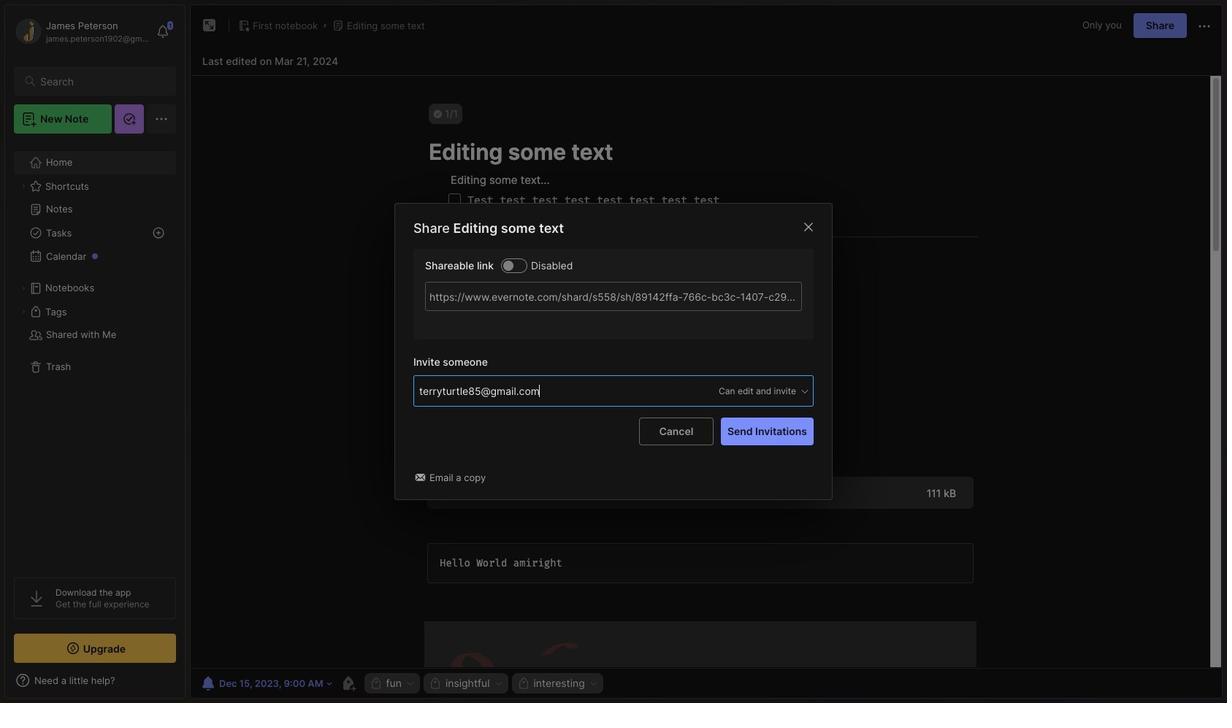 Task type: vqa. For each thing, say whether or not it's contained in the screenshot.
top TAB LIST
no



Task type: locate. For each thing, give the bounding box(es) containing it.
Shared URL text field
[[425, 282, 802, 311]]

none search field inside main element
[[40, 72, 163, 90]]

Select permission field
[[691, 385, 810, 398]]

note window element
[[190, 4, 1223, 699]]

close image
[[800, 218, 818, 236]]

Note Editor text field
[[191, 75, 1222, 669]]

expand notebooks image
[[19, 284, 28, 293]]

expand tags image
[[19, 308, 28, 316]]

tree
[[5, 142, 185, 565]]

None search field
[[40, 72, 163, 90]]



Task type: describe. For each thing, give the bounding box(es) containing it.
Search text field
[[40, 75, 163, 88]]

main element
[[0, 0, 190, 704]]

Add tag field
[[418, 383, 593, 399]]

shared link switcher image
[[503, 260, 514, 271]]

tree inside main element
[[5, 142, 185, 565]]

expand note image
[[201, 17, 218, 34]]

add tag image
[[339, 675, 357, 693]]



